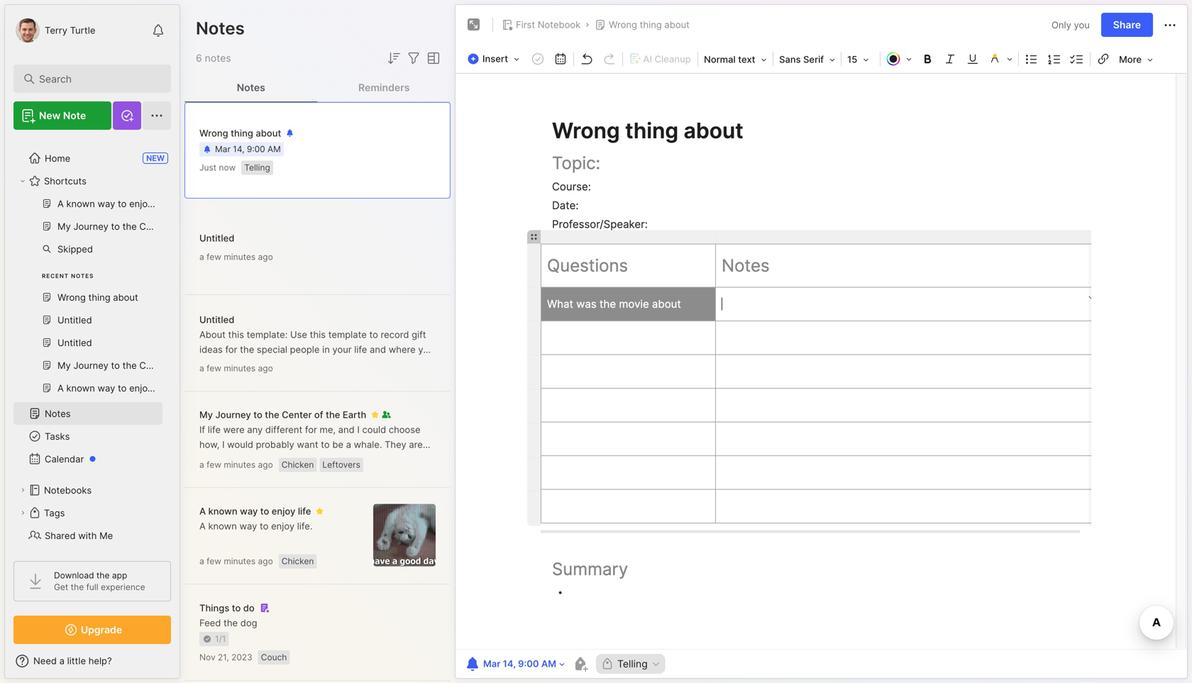 Task type: locate. For each thing, give the bounding box(es) containing it.
2 untitled from the top
[[200, 315, 235, 326]]

chicken for enjoy
[[282, 557, 314, 567]]

0 vertical spatial untitled
[[200, 233, 235, 244]]

Font size field
[[844, 50, 879, 70]]

1 vertical spatial you
[[419, 344, 434, 355]]

1 vertical spatial known
[[208, 521, 237, 532]]

2 a from the top
[[200, 521, 206, 532]]

i right how,
[[222, 440, 225, 451]]

wrong up just now
[[200, 128, 228, 139]]

note window element
[[455, 4, 1189, 683]]

1 horizontal spatial life
[[298, 506, 311, 517]]

1 horizontal spatial for
[[305, 425, 317, 436]]

untitled down just now
[[200, 233, 235, 244]]

chicken down want
[[282, 460, 314, 470]]

Note Editor text field
[[456, 73, 1188, 650]]

known
[[208, 506, 238, 517], [208, 521, 237, 532]]

am down notes button in the top left of the page
[[268, 144, 281, 154]]

my journey to the center of the earth
[[200, 410, 367, 421]]

2 this from the left
[[310, 329, 326, 340]]

choose
[[389, 425, 421, 436]]

1 vertical spatial life
[[208, 425, 221, 436]]

to
[[370, 329, 378, 340], [254, 410, 263, 421], [321, 440, 330, 451], [260, 506, 269, 517], [260, 521, 269, 532], [232, 603, 241, 614]]

to down a known way to enjoy life
[[260, 521, 269, 532]]

1 vertical spatial of
[[384, 454, 393, 465]]

1 vertical spatial mar
[[484, 659, 501, 670]]

4 minutes from the top
[[224, 557, 256, 567]]

life up this
[[355, 344, 367, 355]]

0 vertical spatial thing
[[640, 19, 662, 30]]

and down be
[[328, 454, 344, 465]]

1 enjoy from the top
[[272, 506, 296, 517]]

buy
[[218, 359, 234, 370]]

1 horizontal spatial of
[[384, 454, 393, 465]]

note
[[63, 110, 86, 122]]

3 a few minutes ago from the top
[[200, 460, 273, 470]]

with
[[78, 531, 97, 542]]

notebooks link
[[13, 479, 163, 502]]

tab list
[[185, 74, 451, 102]]

1 horizontal spatial about
[[665, 19, 690, 30]]

1 horizontal spatial thing
[[640, 19, 662, 30]]

0 horizontal spatial 14,
[[233, 144, 245, 154]]

me
[[99, 531, 113, 542]]

0 vertical spatial about
[[665, 19, 690, 30]]

to left record
[[370, 329, 378, 340]]

1 horizontal spatial am
[[542, 659, 557, 670]]

of up me,
[[315, 410, 323, 421]]

be
[[333, 440, 344, 451]]

0 horizontal spatial mar 14, 9:00 am
[[215, 144, 281, 154]]

1 vertical spatial thing
[[231, 128, 253, 139]]

enjoy for life
[[272, 506, 296, 517]]

this up in at the bottom left of the page
[[310, 329, 326, 340]]

serif
[[804, 54, 824, 65]]

More field
[[1116, 50, 1158, 70]]

tasks button
[[13, 425, 163, 448]]

feed
[[200, 618, 221, 629]]

1 vertical spatial earth
[[302, 454, 325, 465]]

4 a few minutes ago from the top
[[200, 557, 273, 567]]

1 vertical spatial about
[[256, 128, 281, 139]]

this
[[361, 359, 380, 370]]

this right about
[[228, 329, 244, 340]]

1 chicken from the top
[[282, 460, 314, 470]]

1 vertical spatial way
[[240, 521, 257, 532]]

1 horizontal spatial telling
[[618, 659, 648, 671]]

1 a from the top
[[200, 506, 206, 517]]

untitled
[[200, 233, 235, 244], [200, 315, 235, 326]]

0 horizontal spatial i
[[222, 440, 225, 451]]

i left "could"
[[357, 425, 360, 436]]

your
[[333, 344, 352, 355]]

probably
[[256, 440, 294, 451]]

Font color field
[[883, 49, 917, 69]]

the down download
[[71, 583, 84, 593]]

1 horizontal spatial you
[[1075, 19, 1091, 30]]

1 horizontal spatial 14,
[[503, 659, 516, 670]]

life
[[355, 344, 367, 355], [208, 425, 221, 436], [298, 506, 311, 517]]

mar 14, 9:00 am up now at the left top of page
[[215, 144, 281, 154]]

0 vertical spatial 9:00
[[247, 144, 265, 154]]

0 vertical spatial for
[[225, 344, 238, 355]]

2 horizontal spatial life
[[355, 344, 367, 355]]

0 horizontal spatial wrong thing about
[[200, 128, 281, 139]]

first notebook
[[516, 19, 581, 30]]

1 vertical spatial for
[[305, 425, 317, 436]]

2 known from the top
[[208, 521, 237, 532]]

to left do
[[232, 603, 241, 614]]

mar 14, 9:00 am button
[[463, 655, 558, 675]]

tree containing home
[[5, 138, 180, 579]]

1 vertical spatial 9:00
[[518, 659, 539, 670]]

0 vertical spatial and
[[370, 344, 386, 355]]

View options field
[[423, 50, 442, 67]]

0 vertical spatial i
[[357, 425, 360, 436]]

0 vertical spatial 14,
[[233, 144, 245, 154]]

way for life.
[[240, 521, 257, 532]]

1 vertical spatial chicken
[[282, 557, 314, 567]]

tags
[[44, 508, 65, 519]]

0 vertical spatial chicken
[[282, 460, 314, 470]]

0 horizontal spatial wrong
[[200, 128, 228, 139]]

a
[[200, 252, 204, 262], [200, 364, 204, 374], [346, 440, 351, 451], [200, 460, 204, 470], [200, 557, 204, 567], [59, 656, 65, 667]]

enjoy
[[272, 506, 296, 517], [271, 521, 295, 532]]

tree
[[5, 138, 180, 579]]

you right only
[[1075, 19, 1091, 30]]

1 vertical spatial and
[[338, 425, 355, 436]]

few
[[207, 252, 222, 262], [207, 364, 222, 374], [207, 460, 222, 470], [207, 557, 222, 567]]

for
[[225, 344, 238, 355], [305, 425, 317, 436]]

about inside button
[[665, 19, 690, 30]]

share
[[1114, 19, 1142, 31]]

and up this
[[370, 344, 386, 355]]

14, inside the mar 14, 9:00 am popup button
[[503, 659, 516, 670]]

4 ago from the top
[[258, 557, 273, 567]]

Font family field
[[776, 50, 840, 70]]

0 vertical spatial way
[[240, 506, 258, 517]]

0 vertical spatial mar
[[215, 144, 231, 154]]

a
[[200, 506, 206, 517], [200, 521, 206, 532]]

0 vertical spatial wrong
[[609, 19, 638, 30]]

template...
[[382, 359, 428, 370]]

upgrade
[[81, 625, 122, 637]]

1 vertical spatial untitled
[[200, 315, 235, 326]]

notes
[[196, 18, 245, 39], [237, 82, 265, 94], [71, 273, 94, 280], [45, 408, 71, 419]]

0 vertical spatial am
[[268, 144, 281, 154]]

leftovers
[[323, 460, 361, 470]]

telling
[[244, 163, 270, 173], [618, 659, 648, 671]]

0 horizontal spatial this
[[228, 329, 244, 340]]

9:00 down notes button in the top left of the page
[[247, 144, 265, 154]]

0 horizontal spatial of
[[315, 410, 323, 421]]

way down a known way to enjoy life
[[240, 521, 257, 532]]

1 known from the top
[[208, 506, 238, 517]]

0 horizontal spatial telling
[[244, 163, 270, 173]]

1 vertical spatial enjoy
[[271, 521, 295, 532]]

new note
[[39, 110, 86, 122]]

to left be
[[321, 440, 330, 451]]

1 vertical spatial i
[[222, 440, 225, 451]]

1 vertical spatial am
[[542, 659, 557, 670]]

enjoy up a known way to enjoy life.
[[272, 506, 296, 517]]

0 vertical spatial enjoy
[[272, 506, 296, 517]]

1 vertical spatial 14,
[[503, 659, 516, 670]]

enjoy left life.
[[271, 521, 295, 532]]

i
[[357, 425, 360, 436], [222, 440, 225, 451]]

mar 14, 9:00 am inside popup button
[[484, 659, 557, 670]]

0 vertical spatial you
[[1075, 19, 1091, 30]]

known down a known way to enjoy life
[[208, 521, 237, 532]]

am left add tag icon
[[542, 659, 557, 670]]

1 vertical spatial mar 14, 9:00 am
[[484, 659, 557, 670]]

known up a known way to enjoy life.
[[208, 506, 238, 517]]

untitled up about
[[200, 315, 235, 326]]

you inside note window element
[[1075, 19, 1091, 30]]

wrong right "notebook"
[[609, 19, 638, 30]]

to inside if life were any different for me, and i could choose how, i would probably want to be a whale. they are the largest mammal on earth and masters of their vast d...
[[321, 440, 330, 451]]

about this template: use this template to record gift ideas for the special people in your life and where you can buy them when the time is right. this template...
[[200, 329, 434, 370]]

for inside about this template: use this template to record gift ideas for the special people in your life and where you can buy them when the time is right. this template...
[[225, 344, 238, 355]]

more actions image
[[1162, 17, 1179, 34]]

mar 14, 9:00 am
[[215, 144, 281, 154], [484, 659, 557, 670]]

0 horizontal spatial about
[[256, 128, 281, 139]]

telling right add tag icon
[[618, 659, 648, 671]]

0 horizontal spatial am
[[268, 144, 281, 154]]

4 few from the top
[[207, 557, 222, 567]]

notes button
[[185, 74, 318, 102]]

1 horizontal spatial wrong thing about
[[609, 19, 690, 30]]

right.
[[336, 359, 359, 370]]

1 vertical spatial a
[[200, 521, 206, 532]]

none search field inside main element
[[39, 70, 152, 87]]

need
[[33, 656, 57, 667]]

the
[[240, 344, 254, 355], [288, 359, 302, 370], [265, 410, 280, 421], [326, 410, 340, 421], [200, 454, 214, 465], [97, 571, 110, 581], [71, 583, 84, 593], [224, 618, 238, 629]]

earth
[[343, 410, 367, 421], [302, 454, 325, 465]]

None search field
[[39, 70, 152, 87]]

0 horizontal spatial you
[[419, 344, 434, 355]]

bold image
[[918, 49, 938, 69]]

you down gift
[[419, 344, 434, 355]]

new
[[39, 110, 61, 122]]

and up be
[[338, 425, 355, 436]]

1 vertical spatial telling
[[618, 659, 648, 671]]

mar 14, 9:00 am left add tag icon
[[484, 659, 557, 670]]

the up different on the bottom of page
[[265, 410, 280, 421]]

record
[[381, 329, 409, 340]]

enjoy for life.
[[271, 521, 295, 532]]

undo image
[[577, 49, 597, 69]]

how,
[[200, 440, 220, 451]]

first
[[516, 19, 535, 30]]

9:00 left add tag icon
[[518, 659, 539, 670]]

0 vertical spatial life
[[355, 344, 367, 355]]

this
[[228, 329, 244, 340], [310, 329, 326, 340]]

to up a known way to enjoy life.
[[260, 506, 269, 517]]

2 vertical spatial and
[[328, 454, 344, 465]]

3 ago from the top
[[258, 460, 273, 470]]

chicken down life.
[[282, 557, 314, 567]]

life right if
[[208, 425, 221, 436]]

a inside if life were any different for me, and i could choose how, i would probably want to be a whale. they are the largest mammal on earth and masters of their vast d...
[[346, 440, 351, 451]]

am
[[268, 144, 281, 154], [542, 659, 557, 670]]

1 a few minutes ago from the top
[[200, 252, 273, 262]]

0 horizontal spatial for
[[225, 344, 238, 355]]

0 vertical spatial a
[[200, 506, 206, 517]]

9:00 inside popup button
[[518, 659, 539, 670]]

insert link image
[[1094, 49, 1114, 69]]

1 horizontal spatial mar
[[484, 659, 501, 670]]

calendar button
[[13, 448, 163, 471]]

14,
[[233, 144, 245, 154], [503, 659, 516, 670]]

tags button
[[13, 502, 163, 525]]

the up vast
[[200, 454, 214, 465]]

would
[[227, 440, 253, 451]]

0 vertical spatial known
[[208, 506, 238, 517]]

sans
[[780, 54, 801, 65]]

about
[[665, 19, 690, 30], [256, 128, 281, 139]]

Search text field
[[39, 72, 152, 86]]

little
[[67, 656, 86, 667]]

Highlight field
[[985, 49, 1018, 69]]

of down the they
[[384, 454, 393, 465]]

for up buy
[[225, 344, 238, 355]]

1 untitled from the top
[[200, 233, 235, 244]]

2 chicken from the top
[[282, 557, 314, 567]]

1 horizontal spatial 9:00
[[518, 659, 539, 670]]

add filters image
[[405, 50, 423, 67]]

ago
[[258, 252, 273, 262], [258, 364, 273, 374], [258, 460, 273, 470], [258, 557, 273, 567]]

earth up "could"
[[343, 410, 367, 421]]

0 vertical spatial wrong thing about
[[609, 19, 690, 30]]

way up a known way to enjoy life.
[[240, 506, 258, 517]]

underline image
[[964, 49, 984, 69]]

1 horizontal spatial mar 14, 9:00 am
[[484, 659, 557, 670]]

for up want
[[305, 425, 317, 436]]

upgrade button
[[13, 616, 171, 645]]

click to collapse image
[[179, 658, 190, 675]]

life up life.
[[298, 506, 311, 517]]

life inside if life were any different for me, and i could choose how, i would probably want to be a whale. they are the largest mammal on earth and masters of their vast d...
[[208, 425, 221, 436]]

telling right now at the left top of page
[[244, 163, 270, 173]]

earth down want
[[302, 454, 325, 465]]

0 vertical spatial telling
[[244, 163, 270, 173]]

1 vertical spatial wrong thing about
[[200, 128, 281, 139]]

thing inside button
[[640, 19, 662, 30]]

1 horizontal spatial wrong
[[609, 19, 638, 30]]

reminders button
[[318, 74, 451, 102]]

a inside field
[[59, 656, 65, 667]]

d...
[[221, 469, 234, 480]]

1 horizontal spatial this
[[310, 329, 326, 340]]

2 enjoy from the top
[[271, 521, 295, 532]]

journey
[[215, 410, 251, 421]]

chicken
[[282, 460, 314, 470], [282, 557, 314, 567]]

now
[[219, 163, 236, 173]]

do
[[243, 603, 255, 614]]

1 horizontal spatial i
[[357, 425, 360, 436]]

0 horizontal spatial life
[[208, 425, 221, 436]]

sans serif
[[780, 54, 824, 65]]

is
[[326, 359, 333, 370]]

0 horizontal spatial earth
[[302, 454, 325, 465]]

1 horizontal spatial earth
[[343, 410, 367, 421]]

largest
[[216, 454, 246, 465]]



Task type: describe. For each thing, give the bounding box(es) containing it.
experience
[[101, 583, 145, 593]]

where
[[389, 344, 416, 355]]

1 minutes from the top
[[224, 252, 256, 262]]

for inside if life were any different for me, and i could choose how, i would probably want to be a whale. they are the largest mammal on earth and masters of their vast d...
[[305, 425, 317, 436]]

just
[[200, 163, 217, 173]]

earth inside if life were any different for me, and i could choose how, i would probably want to be a whale. they are the largest mammal on earth and masters of their vast d...
[[302, 454, 325, 465]]

a known way to enjoy life
[[200, 506, 311, 517]]

download the app get the full experience
[[54, 571, 145, 593]]

shared
[[45, 531, 76, 542]]

a for a known way to enjoy life
[[200, 506, 206, 517]]

2 minutes from the top
[[224, 364, 256, 374]]

1 few from the top
[[207, 252, 222, 262]]

the down "things to do"
[[224, 618, 238, 629]]

nov 21, 2023
[[200, 653, 253, 663]]

1/1
[[215, 634, 226, 645]]

recent notes group
[[13, 192, 163, 408]]

the down people
[[288, 359, 302, 370]]

help?
[[89, 656, 112, 667]]

Sort options field
[[386, 50, 403, 67]]

when
[[262, 359, 285, 370]]

they
[[385, 440, 407, 451]]

bulleted list image
[[1023, 49, 1043, 69]]

people
[[290, 344, 320, 355]]

and inside about this template: use this template to record gift ideas for the special people in your life and where you can buy them when the time is right. this template...
[[370, 344, 386, 355]]

reminders
[[359, 82, 410, 94]]

new
[[146, 154, 165, 163]]

recent
[[42, 273, 69, 280]]

Account field
[[13, 16, 95, 45]]

Insert field
[[464, 49, 527, 69]]

turtle
[[70, 25, 95, 36]]

known for a known way to enjoy life
[[208, 506, 238, 517]]

3 few from the top
[[207, 460, 222, 470]]

calendar
[[45, 454, 84, 465]]

wrong thing about button
[[592, 15, 693, 35]]

Telling Tag actions field
[[648, 660, 662, 670]]

2 few from the top
[[207, 364, 222, 374]]

the inside if life were any different for me, and i could choose how, i would probably want to be a whale. they are the largest mammal on earth and masters of their vast d...
[[200, 454, 214, 465]]

6 notes
[[196, 52, 231, 64]]

Edit reminder field
[[463, 655, 567, 675]]

vast
[[200, 469, 218, 480]]

were
[[223, 425, 245, 436]]

notebooks
[[44, 485, 92, 496]]

things
[[200, 603, 230, 614]]

only
[[1052, 19, 1072, 30]]

3 minutes from the top
[[224, 460, 256, 470]]

feed the dog
[[200, 618, 257, 629]]

2 ago from the top
[[258, 364, 273, 374]]

notes inside button
[[237, 82, 265, 94]]

1 vertical spatial wrong
[[200, 128, 228, 139]]

expand tags image
[[18, 509, 27, 518]]

ideas
[[200, 344, 223, 355]]

add tag image
[[572, 656, 589, 673]]

app
[[112, 571, 127, 581]]

way for life
[[240, 506, 258, 517]]

am inside popup button
[[542, 659, 557, 670]]

only you
[[1052, 19, 1091, 30]]

tree inside main element
[[5, 138, 180, 579]]

chicken for different
[[282, 460, 314, 470]]

want
[[297, 440, 319, 451]]

6
[[196, 52, 202, 64]]

terry turtle
[[45, 25, 95, 36]]

main element
[[0, 0, 185, 684]]

can
[[200, 359, 215, 370]]

to up any
[[254, 410, 263, 421]]

2 vertical spatial life
[[298, 506, 311, 517]]

wrong thing about inside button
[[609, 19, 690, 30]]

the up "full"
[[97, 571, 110, 581]]

known for a known way to enjoy life.
[[208, 521, 237, 532]]

any
[[247, 425, 263, 436]]

normal
[[705, 54, 736, 65]]

to inside about this template: use this template to record gift ideas for the special people in your life and where you can buy them when the time is right. this template...
[[370, 329, 378, 340]]

2 a few minutes ago from the top
[[200, 364, 273, 374]]

nov
[[200, 653, 216, 663]]

shortcuts
[[44, 176, 87, 187]]

the up them
[[240, 344, 254, 355]]

expand notebooks image
[[18, 486, 27, 495]]

share button
[[1102, 13, 1154, 37]]

couch
[[261, 653, 287, 663]]

just now
[[200, 163, 236, 173]]

could
[[362, 425, 386, 436]]

wrong inside button
[[609, 19, 638, 30]]

download
[[54, 571, 94, 581]]

things to do
[[200, 603, 255, 614]]

italic image
[[941, 49, 961, 69]]

WHAT'S NEW field
[[5, 650, 180, 673]]

a known way to enjoy life.
[[200, 521, 313, 532]]

text
[[739, 54, 756, 65]]

tasks
[[45, 431, 70, 442]]

special
[[257, 344, 288, 355]]

normal text
[[705, 54, 756, 65]]

Add filters field
[[405, 50, 423, 67]]

terry
[[45, 25, 67, 36]]

expand note image
[[466, 16, 483, 33]]

time
[[305, 359, 324, 370]]

notes inside group
[[71, 273, 94, 280]]

21,
[[218, 653, 229, 663]]

about
[[200, 329, 226, 340]]

thumbnail image
[[374, 505, 436, 567]]

mammal
[[249, 454, 286, 465]]

use
[[290, 329, 307, 340]]

of inside if life were any different for me, and i could choose how, i would probably want to be a whale. they are the largest mammal on earth and masters of their vast d...
[[384, 454, 393, 465]]

notes
[[205, 52, 231, 64]]

0 horizontal spatial thing
[[231, 128, 253, 139]]

0 horizontal spatial mar
[[215, 144, 231, 154]]

life.
[[297, 521, 313, 532]]

a for a known way to enjoy life.
[[200, 521, 206, 532]]

1 this from the left
[[228, 329, 244, 340]]

notes link
[[13, 403, 163, 425]]

1 ago from the top
[[258, 252, 273, 262]]

numbered list image
[[1045, 49, 1065, 69]]

their
[[396, 454, 416, 465]]

my
[[200, 410, 213, 421]]

shared with me
[[45, 531, 113, 542]]

Heading level field
[[700, 50, 772, 70]]

0 horizontal spatial 9:00
[[247, 144, 265, 154]]

need a little help?
[[33, 656, 112, 667]]

whale.
[[354, 440, 382, 451]]

shared with me link
[[13, 525, 163, 547]]

checklist image
[[1068, 49, 1088, 69]]

if life were any different for me, and i could choose how, i would probably want to be a whale. they are the largest mammal on earth and masters of their vast d...
[[200, 425, 423, 480]]

them
[[237, 359, 259, 370]]

telling inside button
[[618, 659, 648, 671]]

template:
[[247, 329, 288, 340]]

0 vertical spatial of
[[315, 410, 323, 421]]

you inside about this template: use this template to record gift ideas for the special people in your life and where you can buy them when the time is right. this template...
[[419, 344, 434, 355]]

mar inside popup button
[[484, 659, 501, 670]]

get
[[54, 583, 68, 593]]

insert
[[483, 53, 509, 64]]

center
[[282, 410, 312, 421]]

are
[[409, 440, 423, 451]]

on
[[288, 454, 299, 465]]

me,
[[320, 425, 336, 436]]

telling button
[[596, 655, 666, 675]]

life inside about this template: use this template to record gift ideas for the special people in your life and where you can buy them when the time is right. this template...
[[355, 344, 367, 355]]

0 vertical spatial earth
[[343, 410, 367, 421]]

dog
[[241, 618, 257, 629]]

0 vertical spatial mar 14, 9:00 am
[[215, 144, 281, 154]]

if
[[200, 425, 205, 436]]

the up me,
[[326, 410, 340, 421]]

More actions field
[[1162, 16, 1179, 34]]

home
[[45, 153, 70, 164]]

calendar event image
[[551, 49, 571, 69]]

15
[[848, 54, 858, 65]]

tab list containing notes
[[185, 74, 451, 102]]



Task type: vqa. For each thing, say whether or not it's contained in the screenshot.
the leftmost 9:00
yes



